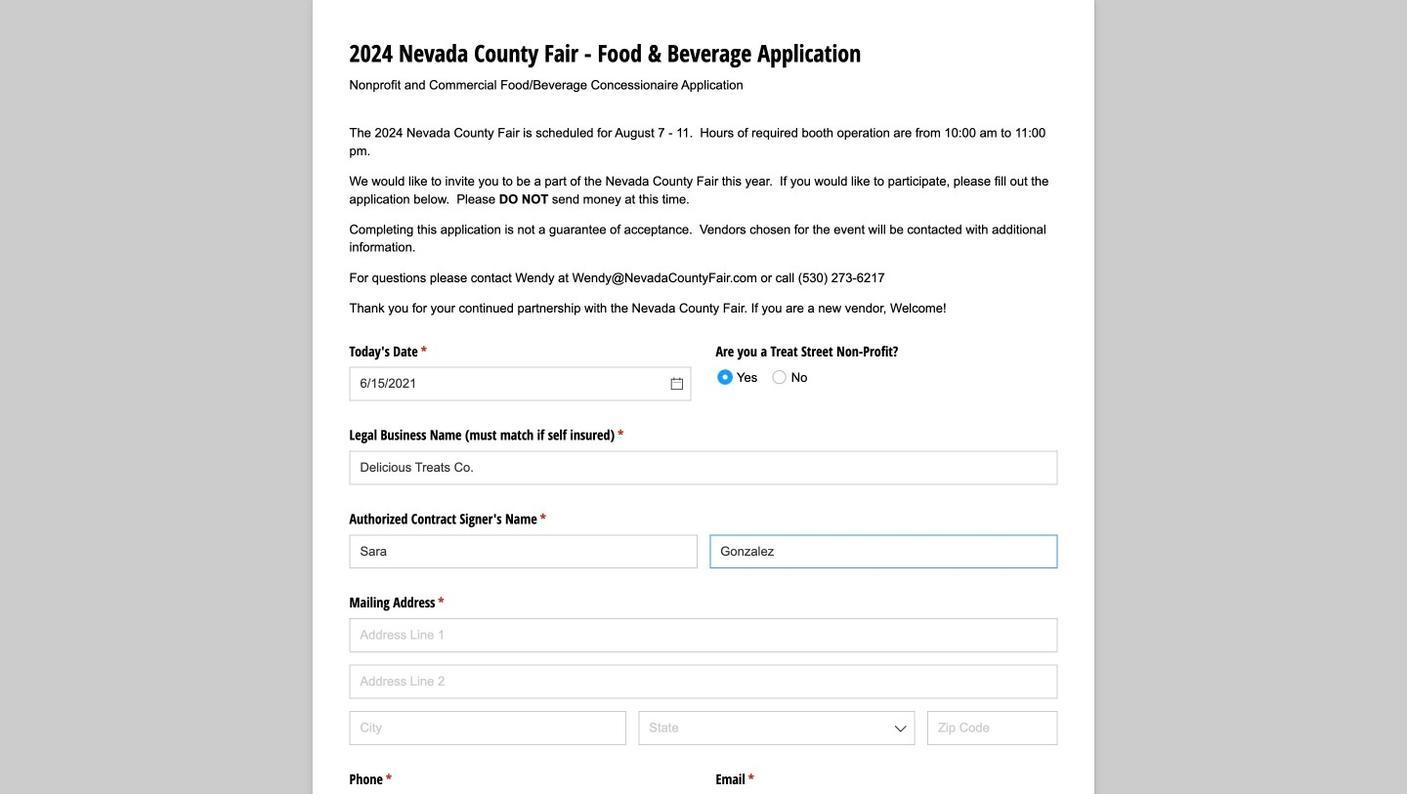 Task type: describe. For each thing, give the bounding box(es) containing it.
State text field
[[638, 711, 915, 745]]

Address Line 1 text field
[[349, 619, 1058, 653]]

Address Line 2 text field
[[349, 665, 1058, 699]]



Task type: vqa. For each thing, say whether or not it's contained in the screenshot.
option at top
no



Task type: locate. For each thing, give the bounding box(es) containing it.
None text field
[[349, 367, 691, 401]]

None text field
[[349, 451, 1058, 485]]

None radio
[[766, 362, 807, 391]]

Last text field
[[710, 535, 1058, 569]]

City text field
[[349, 711, 626, 745]]

First text field
[[349, 535, 697, 569]]

None radio
[[711, 362, 770, 391]]

Zip Code text field
[[927, 711, 1058, 745]]



